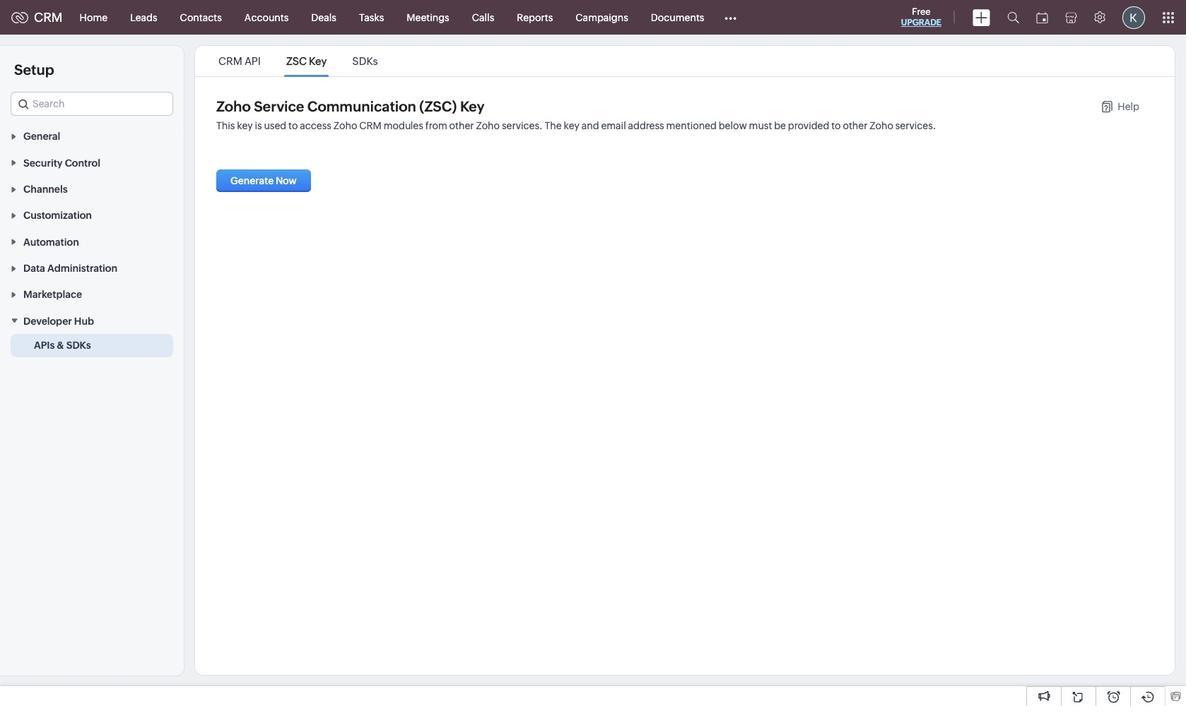 Task type: vqa. For each thing, say whether or not it's contained in the screenshot.
row group
no



Task type: locate. For each thing, give the bounding box(es) containing it.
sdks down tasks
[[352, 55, 378, 67]]

key right the on the top of page
[[564, 120, 580, 131]]

reports link
[[506, 0, 564, 34]]

0 horizontal spatial key
[[309, 55, 327, 67]]

other
[[449, 120, 474, 131], [843, 120, 868, 131]]

provided
[[788, 120, 830, 131]]

2 to from the left
[[832, 120, 841, 131]]

sdks inside list
[[352, 55, 378, 67]]

email
[[601, 120, 626, 131]]

to
[[288, 120, 298, 131], [832, 120, 841, 131]]

1 horizontal spatial crm
[[218, 55, 242, 67]]

other right from
[[449, 120, 474, 131]]

crm down communication
[[359, 120, 382, 131]]

access
[[300, 120, 332, 131]]

2 vertical spatial crm
[[359, 120, 382, 131]]

0 horizontal spatial to
[[288, 120, 298, 131]]

crm for crm api
[[218, 55, 242, 67]]

home link
[[68, 0, 119, 34]]

1 horizontal spatial key
[[460, 98, 485, 115]]

None field
[[11, 92, 173, 116]]

key right (zsc)
[[460, 98, 485, 115]]

be
[[774, 120, 786, 131]]

free
[[912, 6, 931, 17]]

0 vertical spatial sdks
[[352, 55, 378, 67]]

2 services. from the left
[[896, 120, 936, 131]]

crm link
[[11, 10, 63, 25]]

zoho service communication (zsc) key
[[216, 98, 485, 115]]

0 horizontal spatial crm
[[34, 10, 63, 25]]

mentioned
[[666, 120, 717, 131]]

this
[[216, 120, 235, 131]]

automation
[[23, 237, 79, 248]]

0 horizontal spatial services.
[[502, 120, 543, 131]]

1 horizontal spatial sdks
[[352, 55, 378, 67]]

hub
[[74, 316, 94, 327]]

zoho
[[216, 98, 251, 115], [334, 120, 357, 131], [476, 120, 500, 131], [870, 120, 894, 131]]

developer hub
[[23, 316, 94, 327]]

1 vertical spatial sdks
[[66, 340, 91, 351]]

list containing crm api
[[206, 46, 391, 76]]

crm
[[34, 10, 63, 25], [218, 55, 242, 67], [359, 120, 382, 131]]

service
[[254, 98, 304, 115]]

1 horizontal spatial other
[[843, 120, 868, 131]]

contacts link
[[169, 0, 233, 34]]

list
[[206, 46, 391, 76]]

other right provided
[[843, 120, 868, 131]]

zsc key link
[[284, 55, 329, 67]]

1 services. from the left
[[502, 120, 543, 131]]

general
[[23, 131, 60, 142]]

security control
[[23, 157, 100, 169]]

to right provided
[[832, 120, 841, 131]]

reports
[[517, 12, 553, 23]]

developer
[[23, 316, 72, 327]]

communication
[[307, 98, 416, 115]]

used
[[264, 120, 286, 131]]

sdks right & on the top of the page
[[66, 340, 91, 351]]

key left is
[[237, 120, 253, 131]]

crm left api
[[218, 55, 242, 67]]

1 other from the left
[[449, 120, 474, 131]]

2 horizontal spatial crm
[[359, 120, 382, 131]]

zsc
[[286, 55, 307, 67]]

must
[[749, 120, 772, 131]]

0 horizontal spatial sdks
[[66, 340, 91, 351]]

1 horizontal spatial to
[[832, 120, 841, 131]]

free upgrade
[[901, 6, 942, 28]]

administration
[[47, 263, 117, 274]]

documents link
[[640, 0, 716, 34]]

1 vertical spatial crm
[[218, 55, 242, 67]]

0 horizontal spatial key
[[237, 120, 253, 131]]

crm inside list
[[218, 55, 242, 67]]

modules
[[384, 120, 423, 131]]

the
[[545, 120, 562, 131]]

1 horizontal spatial services.
[[896, 120, 936, 131]]

zsc key
[[286, 55, 327, 67]]

apis
[[34, 340, 55, 351]]

crm right logo
[[34, 10, 63, 25]]

campaigns
[[576, 12, 628, 23]]

key
[[237, 120, 253, 131], [564, 120, 580, 131]]

control
[[65, 157, 100, 169]]

to right used
[[288, 120, 298, 131]]

1 vertical spatial key
[[460, 98, 485, 115]]

0 horizontal spatial other
[[449, 120, 474, 131]]

key right zsc
[[309, 55, 327, 67]]

channels
[[23, 184, 68, 195]]

services.
[[502, 120, 543, 131], [896, 120, 936, 131]]

None button
[[216, 170, 311, 192]]

0 vertical spatial crm
[[34, 10, 63, 25]]

data administration button
[[0, 255, 184, 281]]

marketplace button
[[0, 281, 184, 308]]

crm api link
[[216, 55, 263, 67]]

key
[[309, 55, 327, 67], [460, 98, 485, 115]]

Other Modules field
[[716, 6, 746, 29]]

sdks
[[352, 55, 378, 67], [66, 340, 91, 351]]

1 horizontal spatial key
[[564, 120, 580, 131]]



Task type: describe. For each thing, give the bounding box(es) containing it.
profile element
[[1114, 0, 1154, 34]]

campaigns link
[[564, 0, 640, 34]]

1 to from the left
[[288, 120, 298, 131]]

calls
[[472, 12, 494, 23]]

search element
[[999, 0, 1028, 35]]

api
[[245, 55, 261, 67]]

security control button
[[0, 149, 184, 176]]

setup
[[14, 62, 54, 78]]

tasks
[[359, 12, 384, 23]]

1 key from the left
[[237, 120, 253, 131]]

contacts
[[180, 12, 222, 23]]

crm api
[[218, 55, 261, 67]]

meetings
[[407, 12, 449, 23]]

is
[[255, 120, 262, 131]]

channels button
[[0, 176, 184, 202]]

accounts
[[245, 12, 289, 23]]

address
[[628, 120, 664, 131]]

search image
[[1007, 11, 1019, 23]]

and
[[582, 120, 599, 131]]

crm for crm
[[34, 10, 63, 25]]

general button
[[0, 123, 184, 149]]

sdks link
[[350, 55, 380, 67]]

accounts link
[[233, 0, 300, 34]]

(zsc)
[[419, 98, 457, 115]]

create menu image
[[973, 9, 990, 26]]

tasks link
[[348, 0, 395, 34]]

profile image
[[1123, 6, 1145, 29]]

calendar image
[[1036, 12, 1048, 23]]

2 other from the left
[[843, 120, 868, 131]]

apis & sdks
[[34, 340, 91, 351]]

calls link
[[461, 0, 506, 34]]

customization
[[23, 210, 92, 222]]

home
[[80, 12, 108, 23]]

2 key from the left
[[564, 120, 580, 131]]

leads link
[[119, 0, 169, 34]]

create menu element
[[964, 0, 999, 34]]

developer hub region
[[0, 334, 184, 358]]

deals link
[[300, 0, 348, 34]]

this key is used to access zoho crm modules from other zoho services. the key and email address mentioned below must be provided to other zoho services.
[[216, 120, 936, 131]]

automation button
[[0, 229, 184, 255]]

meetings link
[[395, 0, 461, 34]]

from
[[425, 120, 447, 131]]

leads
[[130, 12, 157, 23]]

help
[[1118, 101, 1140, 112]]

documents
[[651, 12, 704, 23]]

deals
[[311, 12, 336, 23]]

developer hub button
[[0, 308, 184, 334]]

logo image
[[11, 12, 28, 23]]

upgrade
[[901, 18, 942, 28]]

sdks inside developer hub region
[[66, 340, 91, 351]]

apis & sdks link
[[34, 338, 91, 353]]

data
[[23, 263, 45, 274]]

0 vertical spatial key
[[309, 55, 327, 67]]

marketplace
[[23, 289, 82, 301]]

customization button
[[0, 202, 184, 229]]

Search text field
[[11, 93, 173, 115]]

&
[[57, 340, 64, 351]]

below
[[719, 120, 747, 131]]

help link
[[1102, 101, 1140, 112]]

data administration
[[23, 263, 117, 274]]

security
[[23, 157, 63, 169]]



